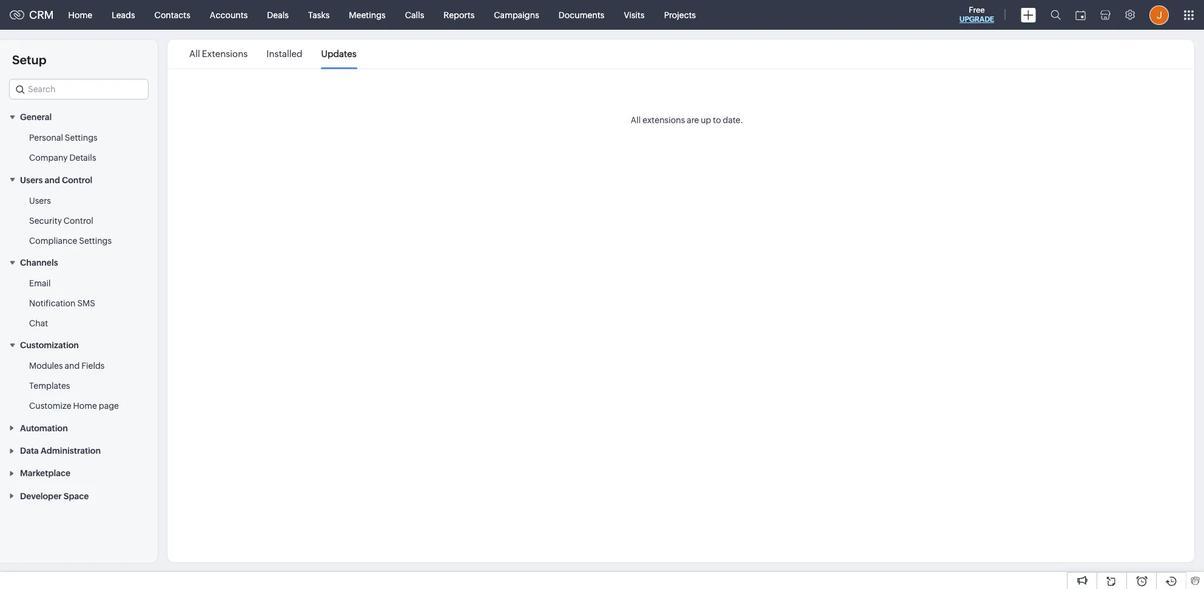 Task type: locate. For each thing, give the bounding box(es) containing it.
and down company
[[45, 175, 60, 185]]

users up the security
[[29, 196, 51, 206]]

to
[[713, 115, 721, 125]]

customize home page
[[29, 401, 119, 411]]

fields
[[81, 361, 105, 371]]

home
[[68, 10, 92, 20], [73, 401, 97, 411]]

all for all extensions
[[189, 49, 200, 59]]

control up compliance settings link at left top
[[64, 216, 93, 226]]

accounts
[[210, 10, 248, 20]]

crm
[[29, 8, 54, 21]]

users inside dropdown button
[[20, 175, 43, 185]]

and inside customization region
[[65, 361, 80, 371]]

personal settings
[[29, 133, 98, 143]]

control down the details
[[62, 175, 92, 185]]

users
[[20, 175, 43, 185], [29, 196, 51, 206]]

1 horizontal spatial and
[[65, 361, 80, 371]]

up
[[701, 115, 712, 125]]

and
[[45, 175, 60, 185], [65, 361, 80, 371]]

settings up the details
[[65, 133, 98, 143]]

automation
[[20, 423, 68, 433]]

profile element
[[1143, 0, 1177, 29]]

home inside 'link'
[[68, 10, 92, 20]]

page
[[99, 401, 119, 411]]

users and control
[[20, 175, 92, 185]]

0 vertical spatial users
[[20, 175, 43, 185]]

projects
[[664, 10, 696, 20]]

automation button
[[0, 417, 158, 439]]

users inside region
[[29, 196, 51, 206]]

home up automation dropdown button
[[73, 401, 97, 411]]

0 vertical spatial control
[[62, 175, 92, 185]]

space
[[64, 491, 89, 501]]

data administration button
[[0, 439, 158, 462]]

1 vertical spatial all
[[631, 115, 641, 125]]

and left fields
[[65, 361, 80, 371]]

settings up channels dropdown button
[[79, 236, 112, 246]]

settings for personal settings
[[65, 133, 98, 143]]

1 horizontal spatial all
[[631, 115, 641, 125]]

marketplace button
[[0, 462, 158, 485]]

1 vertical spatial control
[[64, 216, 93, 226]]

control
[[62, 175, 92, 185], [64, 216, 93, 226]]

crm link
[[10, 8, 54, 21]]

all extensions
[[189, 49, 248, 59]]

upgrade
[[960, 15, 995, 24]]

all
[[189, 49, 200, 59], [631, 115, 641, 125]]

tasks
[[308, 10, 330, 20]]

free upgrade
[[960, 5, 995, 24]]

setup
[[12, 53, 46, 67]]

0 vertical spatial home
[[68, 10, 92, 20]]

and inside dropdown button
[[45, 175, 60, 185]]

contacts
[[155, 10, 190, 20]]

users up 'users' link at the top of the page
[[20, 175, 43, 185]]

chat
[[29, 319, 48, 328]]

settings inside users and control region
[[79, 236, 112, 246]]

marketplace
[[20, 469, 70, 479]]

modules and fields link
[[29, 360, 105, 372]]

developer space button
[[0, 485, 158, 507]]

create menu element
[[1014, 0, 1044, 29]]

reports link
[[434, 0, 485, 29]]

0 vertical spatial and
[[45, 175, 60, 185]]

control inside region
[[64, 216, 93, 226]]

home right 'crm'
[[68, 10, 92, 20]]

security control link
[[29, 215, 93, 227]]

settings inside the general region
[[65, 133, 98, 143]]

calendar image
[[1076, 10, 1086, 20]]

0 horizontal spatial and
[[45, 175, 60, 185]]

extensions
[[202, 49, 248, 59]]

1 vertical spatial settings
[[79, 236, 112, 246]]

0 vertical spatial all
[[189, 49, 200, 59]]

0 vertical spatial settings
[[65, 133, 98, 143]]

contacts link
[[145, 0, 200, 29]]

visits link
[[614, 0, 655, 29]]

updates
[[321, 49, 357, 59]]

search image
[[1051, 10, 1062, 20]]

1 vertical spatial users
[[29, 196, 51, 206]]

1 vertical spatial and
[[65, 361, 80, 371]]

email
[[29, 279, 51, 288]]

projects link
[[655, 0, 706, 29]]

calls link
[[396, 0, 434, 29]]

templates link
[[29, 380, 70, 392]]

developer
[[20, 491, 62, 501]]

settings
[[65, 133, 98, 143], [79, 236, 112, 246]]

home inside customize home page link
[[73, 401, 97, 411]]

0 horizontal spatial all
[[189, 49, 200, 59]]

general button
[[0, 106, 158, 128]]

1 vertical spatial home
[[73, 401, 97, 411]]

modules and fields
[[29, 361, 105, 371]]

templates
[[29, 381, 70, 391]]

compliance settings
[[29, 236, 112, 246]]

None field
[[9, 79, 149, 100]]



Task type: vqa. For each thing, say whether or not it's contained in the screenshot.
Attachments
no



Task type: describe. For each thing, give the bounding box(es) containing it.
administration
[[41, 446, 101, 456]]

company details
[[29, 153, 96, 163]]

personal settings link
[[29, 132, 98, 144]]

meetings
[[349, 10, 386, 20]]

documents
[[559, 10, 605, 20]]

create menu image
[[1021, 8, 1037, 22]]

notification
[[29, 299, 76, 308]]

general region
[[0, 128, 158, 168]]

personal
[[29, 133, 63, 143]]

company
[[29, 153, 68, 163]]

notification sms link
[[29, 297, 95, 310]]

compliance
[[29, 236, 77, 246]]

documents link
[[549, 0, 614, 29]]

modules
[[29, 361, 63, 371]]

channels region
[[0, 274, 158, 334]]

campaigns link
[[485, 0, 549, 29]]

security
[[29, 216, 62, 226]]

home link
[[59, 0, 102, 29]]

tasks link
[[299, 0, 339, 29]]

meetings link
[[339, 0, 396, 29]]

profile image
[[1150, 5, 1170, 25]]

users for users
[[29, 196, 51, 206]]

all extensions link
[[189, 40, 248, 68]]

channels button
[[0, 251, 158, 274]]

all extensions are up to date.
[[631, 115, 744, 125]]

customize home page link
[[29, 400, 119, 412]]

chat link
[[29, 317, 48, 330]]

developer space
[[20, 491, 89, 501]]

compliance settings link
[[29, 235, 112, 247]]

customize
[[29, 401, 71, 411]]

visits
[[624, 10, 645, 20]]

control inside dropdown button
[[62, 175, 92, 185]]

customization region
[[0, 357, 158, 417]]

users and control region
[[0, 191, 158, 251]]

accounts link
[[200, 0, 258, 29]]

Search text field
[[10, 80, 148, 99]]

general
[[20, 112, 52, 122]]

deals
[[267, 10, 289, 20]]

and for users
[[45, 175, 60, 185]]

installed
[[267, 49, 303, 59]]

email link
[[29, 277, 51, 290]]

settings for compliance settings
[[79, 236, 112, 246]]

data
[[20, 446, 39, 456]]

calls
[[405, 10, 424, 20]]

search element
[[1044, 0, 1069, 30]]

reports
[[444, 10, 475, 20]]

channels
[[20, 258, 58, 268]]

extensions
[[643, 115, 685, 125]]

customization button
[[0, 334, 158, 357]]

installed link
[[267, 40, 303, 68]]

date.
[[723, 115, 744, 125]]

users and control button
[[0, 168, 158, 191]]

and for modules
[[65, 361, 80, 371]]

leads link
[[102, 0, 145, 29]]

free
[[969, 5, 985, 15]]

users link
[[29, 195, 51, 207]]

data administration
[[20, 446, 101, 456]]

notification sms
[[29, 299, 95, 308]]

campaigns
[[494, 10, 539, 20]]

are
[[687, 115, 699, 125]]

deals link
[[258, 0, 299, 29]]

users for users and control
[[20, 175, 43, 185]]

details
[[69, 153, 96, 163]]

leads
[[112, 10, 135, 20]]

sms
[[77, 299, 95, 308]]

updates link
[[321, 40, 357, 68]]

customization
[[20, 341, 79, 350]]

company details link
[[29, 152, 96, 164]]

security control
[[29, 216, 93, 226]]

all for all extensions are up to date.
[[631, 115, 641, 125]]



